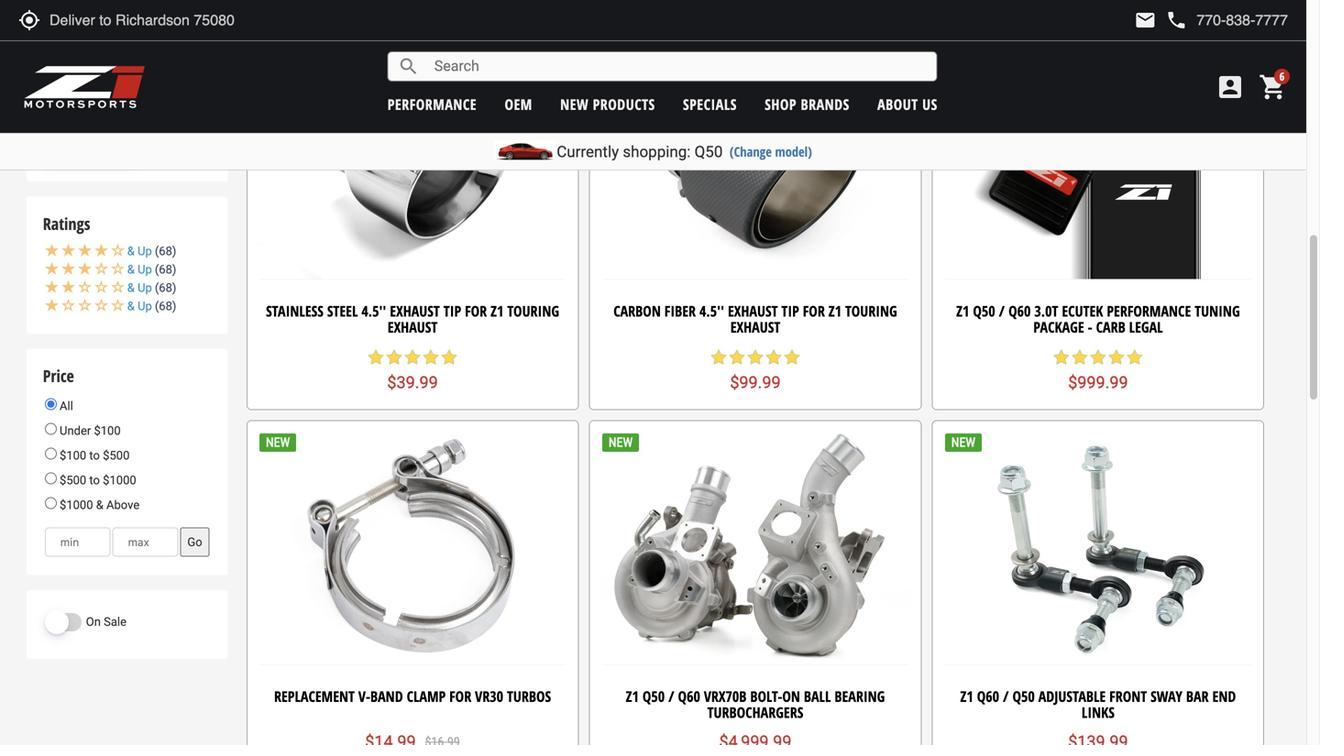 Task type: locate. For each thing, give the bounding box(es) containing it.
star star star star star $39.99
[[367, 348, 458, 392]]

mail link
[[1134, 9, 1156, 31]]

tip up star star star star star $39.99
[[443, 301, 461, 321]]

q60 inside z1 q50 / q60 vrx70b bolt-on ball bearing turbochargers
[[678, 686, 700, 706]]

1 vertical spatial $1000
[[60, 498, 93, 512]]

4.5'' for steel
[[362, 301, 386, 321]]

shop brands
[[765, 94, 850, 114]]

0 horizontal spatial $500
[[60, 473, 86, 487]]

24
[[115, 43, 127, 56]]

0 horizontal spatial $100
[[60, 449, 86, 462]]

to for $500
[[89, 473, 100, 487]]

2 touring from the left
[[845, 301, 897, 321]]

go
[[187, 535, 202, 549]]

vrx70b
[[704, 686, 747, 706]]

for
[[465, 301, 487, 321], [803, 301, 825, 321], [449, 686, 471, 706]]

0 vertical spatial $100
[[94, 424, 121, 438]]

0 vertical spatial $500
[[103, 449, 130, 462]]

on left ball in the right bottom of the page
[[782, 686, 800, 706]]

1 tip from the left
[[443, 301, 461, 321]]

0 horizontal spatial 4.5''
[[362, 301, 386, 321]]

None checkbox
[[45, 19, 60, 35], [45, 91, 60, 107], [45, 19, 60, 35], [45, 91, 60, 107]]

4 star from the left
[[422, 348, 440, 367]]

1 vertical spatial to
[[89, 473, 100, 487]]

q50 left 3.0t
[[973, 301, 995, 321]]

3 68 from the top
[[159, 281, 172, 295]]

4.5'' inside carbon fiber 4.5'' exhaust tip for z1 touring exhaust
[[699, 301, 724, 321]]

$500
[[103, 449, 130, 462], [60, 473, 86, 487]]

4.5'' right steel
[[362, 301, 386, 321]]

$100
[[94, 424, 121, 438], [60, 449, 86, 462]]

q60 left "adjustable"
[[977, 686, 999, 706]]

z1 inside stainless steel 4.5'' exhaust tip for z1 touring exhaust
[[491, 301, 504, 321]]

max number field
[[112, 528, 178, 557]]

z1 inside z1 q60 / q50 adjustable front sway bar end links
[[960, 686, 973, 706]]

sway
[[1151, 686, 1183, 706]]

under
[[60, 424, 91, 438]]

2 & up 68 from the top
[[127, 263, 172, 276]]

exhaust
[[390, 301, 440, 321], [728, 301, 778, 321], [388, 317, 438, 337], [730, 317, 780, 337]]

$1000 up above on the bottom of page
[[103, 473, 136, 487]]

0 horizontal spatial tip
[[443, 301, 461, 321]]

None radio
[[45, 398, 57, 410], [45, 448, 57, 460], [45, 398, 57, 410], [45, 448, 57, 460]]

x
[[105, 18, 113, 32]]

None radio
[[45, 423, 57, 435], [45, 473, 57, 484], [45, 497, 57, 509], [45, 423, 57, 435], [45, 473, 57, 484], [45, 497, 57, 509]]

1 to from the top
[[89, 449, 100, 462]]

0 vertical spatial to
[[89, 449, 100, 462]]

mail
[[1134, 9, 1156, 31]]

q50 left vrx70b
[[642, 686, 665, 706]]

tip inside carbon fiber 4.5'' exhaust tip for z1 touring exhaust
[[781, 301, 799, 321]]

0 horizontal spatial q60
[[678, 686, 700, 706]]

4 up from the top
[[138, 299, 152, 313]]

end
[[1212, 686, 1236, 706]]

z1 for z1 q50 / q60 vrx70b bolt-on ball bearing turbochargers
[[626, 686, 639, 706]]

bar
[[1186, 686, 1209, 706]]

touring inside stainless steel 4.5'' exhaust tip for z1 touring exhaust
[[507, 301, 559, 321]]

1 horizontal spatial tip
[[781, 301, 799, 321]]

tip for fiber
[[781, 301, 799, 321]]

1 horizontal spatial q60
[[977, 686, 999, 706]]

new products
[[560, 94, 655, 114]]

2 star from the left
[[385, 348, 403, 367]]

27
[[126, 19, 138, 32]]

recaro
[[65, 42, 102, 56]]

1 4.5'' from the left
[[362, 301, 386, 321]]

/ for vrx70b
[[668, 686, 674, 706]]

z1 for z1 q50 / q60 3.0t ecutek performance tuning package - carb legal
[[956, 301, 969, 321]]

$100 up $100 to $500 on the left of page
[[94, 424, 121, 438]]

/ inside z1 q60 / q50 adjustable front sway bar end links
[[1003, 686, 1009, 706]]

1 touring from the left
[[507, 301, 559, 321]]

1 up from the top
[[138, 244, 152, 258]]

2 68 from the top
[[159, 263, 172, 276]]

$1000
[[103, 473, 136, 487], [60, 498, 93, 512]]

tip up star star star star star $99.99
[[781, 301, 799, 321]]

q60 left vrx70b
[[678, 686, 700, 706]]

18
[[117, 90, 130, 103]]

0 horizontal spatial touring
[[507, 301, 559, 321]]

z1 for z1 q60 / q50 adjustable front sway bar end links
[[960, 686, 973, 706]]

2 tip from the left
[[781, 301, 799, 321]]

/ left "adjustable"
[[1003, 686, 1009, 706]]

q60 inside z1 q50 / q60 3.0t ecutek performance tuning package - carb legal
[[1008, 301, 1031, 321]]

1 vertical spatial $100
[[60, 449, 86, 462]]

3.0t
[[1034, 301, 1058, 321]]

turbochargers
[[707, 703, 803, 722]]

touring for carbon fiber 4.5'' exhaust tip for z1 touring exhaust
[[845, 301, 897, 321]]

3 & up 68 from the top
[[127, 281, 172, 295]]

tip inside stainless steel 4.5'' exhaust tip for z1 touring exhaust
[[443, 301, 461, 321]]

min number field
[[45, 528, 111, 557]]

0 horizontal spatial $1000
[[60, 498, 93, 512]]

to for $100
[[89, 449, 100, 462]]

1 vertical spatial on
[[782, 686, 800, 706]]

10 star from the left
[[783, 348, 801, 367]]

new
[[560, 94, 589, 114]]

to
[[89, 449, 100, 462], [89, 473, 100, 487]]

4.5'' inside stainless steel 4.5'' exhaust tip for z1 touring exhaust
[[362, 301, 386, 321]]

z1 inside z1 q50 / q60 vrx70b bolt-on ball bearing turbochargers
[[626, 686, 639, 706]]

for for stainless steel 4.5'' exhaust tip for z1 touring exhaust
[[465, 301, 487, 321]]

1 horizontal spatial 4.5''
[[699, 301, 724, 321]]

my_location
[[18, 9, 40, 31]]

/ left 3.0t
[[999, 301, 1005, 321]]

new products link
[[560, 94, 655, 114]]

/ inside z1 q50 / q60 vrx70b bolt-on ball bearing turbochargers
[[668, 686, 674, 706]]

legal
[[1129, 317, 1163, 337]]

search
[[398, 55, 420, 77]]

$1000 down $500 to $1000
[[60, 498, 93, 512]]

68
[[159, 244, 172, 258], [159, 263, 172, 276], [159, 281, 172, 295], [159, 299, 172, 313]]

to up $500 to $1000
[[89, 449, 100, 462]]

q50 left "adjustable"
[[1012, 686, 1035, 706]]

$500 up $500 to $1000
[[103, 449, 130, 462]]

star
[[367, 348, 385, 367], [385, 348, 403, 367], [403, 348, 422, 367], [422, 348, 440, 367], [440, 348, 458, 367], [710, 348, 728, 367], [728, 348, 746, 367], [746, 348, 765, 367], [765, 348, 783, 367], [783, 348, 801, 367], [1052, 348, 1071, 367], [1071, 348, 1089, 367], [1089, 348, 1107, 367], [1107, 348, 1126, 367], [1126, 348, 1144, 367]]

& up 68
[[127, 244, 172, 258], [127, 263, 172, 276], [127, 281, 172, 295], [127, 299, 172, 313]]

/ inside z1 q50 / q60 3.0t ecutek performance tuning package - carb legal
[[999, 301, 1005, 321]]

products
[[593, 94, 655, 114]]

1 horizontal spatial on
[[782, 686, 800, 706]]

go button
[[180, 528, 210, 557]]

4.5'' right fiber
[[699, 301, 724, 321]]

$100 to $500
[[57, 449, 130, 462]]

1 & up 68 from the top
[[127, 244, 172, 258]]

1 horizontal spatial $100
[[94, 424, 121, 438]]

$39.99
[[387, 373, 438, 392]]

price
[[43, 365, 74, 387]]

for inside stainless steel 4.5'' exhaust tip for z1 touring exhaust
[[465, 301, 487, 321]]

1 horizontal spatial $1000
[[103, 473, 136, 487]]

2 to from the top
[[89, 473, 100, 487]]

z1 motorsports logo image
[[23, 64, 146, 110]]

12 star from the left
[[1071, 348, 1089, 367]]

&
[[127, 244, 135, 258], [127, 263, 135, 276], [127, 281, 135, 295], [127, 299, 135, 313], [96, 498, 103, 512]]

replacement v-band clamp for vr30 turbos
[[274, 686, 551, 706]]

2 4.5'' from the left
[[699, 301, 724, 321]]

/
[[999, 301, 1005, 321], [668, 686, 674, 706], [1003, 686, 1009, 706]]

steel
[[327, 301, 358, 321]]

1 68 from the top
[[159, 244, 172, 258]]

z1 inside z1 q50 / q60 3.0t ecutek performance tuning package - carb legal
[[956, 301, 969, 321]]

on left sale
[[86, 615, 101, 629]]

$100 down 'under'
[[60, 449, 86, 462]]

2 up from the top
[[138, 263, 152, 276]]

3 up from the top
[[138, 281, 152, 295]]

$500 down $100 to $500 on the left of page
[[60, 473, 86, 487]]

1 horizontal spatial $500
[[103, 449, 130, 462]]

0 horizontal spatial on
[[86, 615, 101, 629]]

$1000 & above
[[57, 498, 140, 512]]

replacement
[[274, 686, 355, 706]]

for inside carbon fiber 4.5'' exhaust tip for z1 touring exhaust
[[803, 301, 825, 321]]

z1 q50 / q60 vrx70b bolt-on ball bearing turbochargers
[[626, 686, 885, 722]]

touring inside carbon fiber 4.5'' exhaust tip for z1 touring exhaust
[[845, 301, 897, 321]]

to down $100 to $500 on the left of page
[[89, 473, 100, 487]]

touring
[[507, 301, 559, 321], [845, 301, 897, 321]]

ratings
[[43, 213, 90, 235]]

11 star from the left
[[1052, 348, 1071, 367]]

0 vertical spatial on
[[86, 615, 101, 629]]

q60 left 3.0t
[[1008, 301, 1031, 321]]

1 horizontal spatial touring
[[845, 301, 897, 321]]

adjustable
[[1038, 686, 1106, 706]]

5 star from the left
[[440, 348, 458, 367]]

4.5''
[[362, 301, 386, 321], [699, 301, 724, 321]]

/ left vrx70b
[[668, 686, 674, 706]]

$99.99
[[730, 373, 781, 392]]

up
[[138, 244, 152, 258], [138, 263, 152, 276], [138, 281, 152, 295], [138, 299, 152, 313]]

2 horizontal spatial q60
[[1008, 301, 1031, 321]]

z1
[[491, 301, 504, 321], [829, 301, 842, 321], [956, 301, 969, 321], [626, 686, 639, 706], [960, 686, 973, 706]]

None checkbox
[[45, 67, 60, 83]]



Task type: describe. For each thing, give the bounding box(es) containing it.
under  $100
[[57, 424, 121, 438]]

13 star from the left
[[1089, 348, 1107, 367]]

7 star from the left
[[728, 348, 746, 367]]

front
[[1109, 686, 1147, 706]]

shopping:
[[623, 143, 691, 161]]

v-
[[358, 686, 370, 706]]

q60 for 3.0t
[[1008, 301, 1031, 321]]

phone
[[1165, 9, 1187, 31]]

6 star from the left
[[710, 348, 728, 367]]

z1 q60 / q50 adjustable front sway bar end links
[[960, 686, 1236, 722]]

q60 for vrx70b
[[678, 686, 700, 706]]

z1 inside carbon fiber 4.5'' exhaust tip for z1 touring exhaust
[[829, 301, 842, 321]]

carbon
[[613, 301, 661, 321]]

ecutek
[[1062, 301, 1103, 321]]

package
[[1033, 317, 1084, 337]]

q50 inside z1 q60 / q50 adjustable front sway bar end links
[[1012, 686, 1035, 706]]

q50 inside z1 q50 / q60 vrx70b bolt-on ball bearing turbochargers
[[642, 686, 665, 706]]

touring for stainless steel 4.5'' exhaust tip for z1 touring exhaust
[[507, 301, 559, 321]]

/ for 3.0t
[[999, 301, 1005, 321]]

for for carbon fiber 4.5'' exhaust tip for z1 touring exhaust
[[803, 301, 825, 321]]

turbos
[[507, 686, 551, 706]]

15 star from the left
[[1126, 348, 1144, 367]]

21
[[133, 67, 145, 79]]

1 vertical spatial $500
[[60, 473, 86, 487]]

$999.99
[[1068, 373, 1128, 392]]

Search search field
[[420, 52, 937, 81]]

vr30
[[475, 686, 503, 706]]

fiber
[[664, 301, 696, 321]]

z1 q50 / q60 3.0t ecutek performance tuning package - carb legal
[[956, 301, 1240, 337]]

us
[[922, 94, 938, 114]]

shop
[[765, 94, 797, 114]]

q50 left (change
[[695, 143, 723, 161]]

on inside z1 q50 / q60 vrx70b bolt-on ball bearing turbochargers
[[782, 686, 800, 706]]

$500 to $1000
[[57, 473, 136, 487]]

on sale
[[86, 615, 126, 629]]

currently
[[557, 143, 619, 161]]

about
[[877, 94, 918, 114]]

shop brands link
[[765, 94, 850, 114]]

3 star from the left
[[403, 348, 422, 367]]

tuning
[[1195, 301, 1240, 321]]

brands
[[801, 94, 850, 114]]

4 68 from the top
[[159, 299, 172, 313]]

0 vertical spatial $1000
[[103, 473, 136, 487]]

bearing
[[835, 686, 885, 706]]

band
[[370, 686, 403, 706]]

9 star from the left
[[765, 348, 783, 367]]

bolt-
[[750, 686, 782, 706]]

sale
[[104, 615, 126, 629]]

oem link
[[505, 94, 532, 114]]

account_box link
[[1211, 72, 1249, 102]]

q60 inside z1 q60 / q50 adjustable front sway bar end links
[[977, 686, 999, 706]]

about us link
[[877, 94, 938, 114]]

model)
[[775, 143, 812, 160]]

-
[[1088, 317, 1092, 337]]

above
[[106, 498, 140, 512]]

shopping_cart
[[1259, 72, 1288, 102]]

1 star from the left
[[367, 348, 385, 367]]

project x
[[65, 18, 113, 32]]

8 star from the left
[[746, 348, 765, 367]]

stainless steel 4.5'' exhaust tip for z1 touring exhaust
[[266, 301, 559, 337]]

performance
[[1107, 301, 1191, 321]]

mail phone
[[1134, 9, 1187, 31]]

oem
[[505, 94, 532, 114]]

star star star star star $999.99
[[1052, 348, 1144, 392]]

project
[[65, 18, 102, 32]]

shopping_cart link
[[1254, 72, 1288, 102]]

clamp
[[407, 686, 446, 706]]

star star star star star $99.99
[[710, 348, 801, 392]]

performance link
[[388, 94, 477, 114]]

all
[[57, 399, 73, 413]]

(change model) link
[[730, 143, 812, 160]]

q50 inside z1 q50 / q60 3.0t ecutek performance tuning package - carb legal
[[973, 301, 995, 321]]

tip for steel
[[443, 301, 461, 321]]

performance
[[388, 94, 477, 114]]

(change
[[730, 143, 772, 160]]

specials
[[683, 94, 737, 114]]

currently shopping: q50 (change model)
[[557, 143, 812, 161]]

ball
[[804, 686, 831, 706]]

schwaben
[[65, 66, 120, 80]]

stainless
[[266, 301, 323, 321]]

about us
[[877, 94, 938, 114]]

/ for adjustable
[[1003, 686, 1009, 706]]

14 star from the left
[[1107, 348, 1126, 367]]

links
[[1082, 703, 1115, 722]]

account_box
[[1216, 72, 1245, 102]]

carbon fiber 4.5'' exhaust tip for z1 touring exhaust
[[613, 301, 897, 337]]

phone link
[[1165, 9, 1288, 31]]

4.5'' for fiber
[[699, 301, 724, 321]]

specials link
[[683, 94, 737, 114]]

motul
[[65, 90, 105, 103]]

carb
[[1096, 317, 1125, 337]]

4 & up 68 from the top
[[127, 299, 172, 313]]



Task type: vqa. For each thing, say whether or not it's contained in the screenshot.
1st & Up 68
yes



